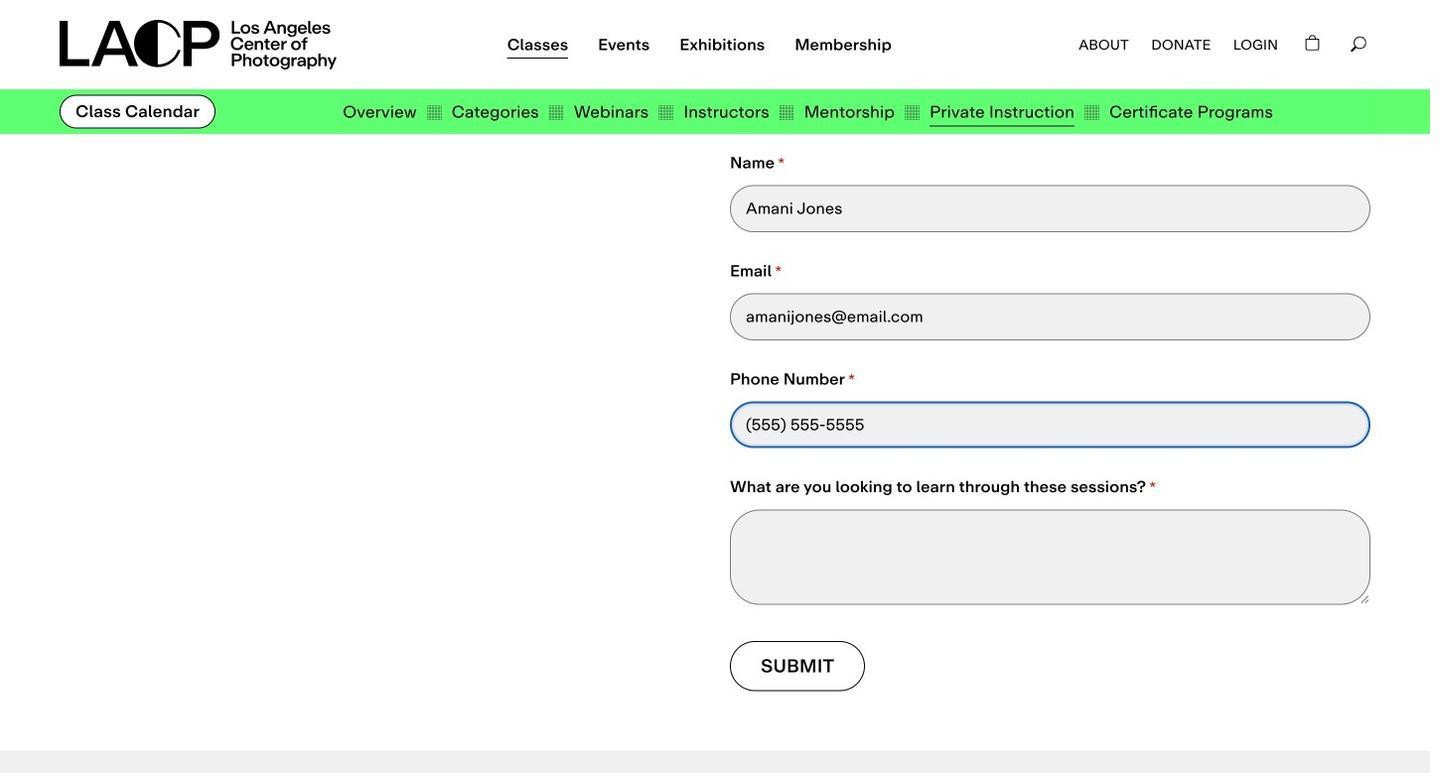 Task type: describe. For each thing, give the bounding box(es) containing it.
4 menu item from the left
[[649, 99, 769, 124]]

7 menu item from the left
[[1075, 99, 1273, 124]]

3 menu item from the left
[[539, 99, 649, 124]]

1 menu item from the left
[[343, 99, 417, 124]]



Task type: locate. For each thing, give the bounding box(es) containing it.
None text field
[[730, 510, 1371, 605]]

None telephone field
[[730, 402, 1371, 449]]

menu
[[245, 89, 1371, 134]]

None submit
[[730, 642, 865, 692]]

2 menu item from the left
[[417, 99, 539, 124]]

seach this site image
[[1351, 36, 1366, 52]]

menu item
[[343, 99, 417, 124], [417, 99, 539, 124], [539, 99, 649, 124], [649, 99, 769, 124], [769, 99, 895, 124], [895, 99, 1075, 124], [1075, 99, 1273, 124]]

6 menu item from the left
[[895, 99, 1075, 124]]

None text field
[[730, 185, 1371, 232]]

lacp - los angeles center of photography image
[[60, 20, 343, 70]]

5 menu item from the left
[[769, 99, 895, 124]]

view shopping cart image
[[1305, 35, 1320, 51]]

None email field
[[730, 294, 1371, 340]]



Task type: vqa. For each thing, say whether or not it's contained in the screenshot.
5th menu item from right
yes



